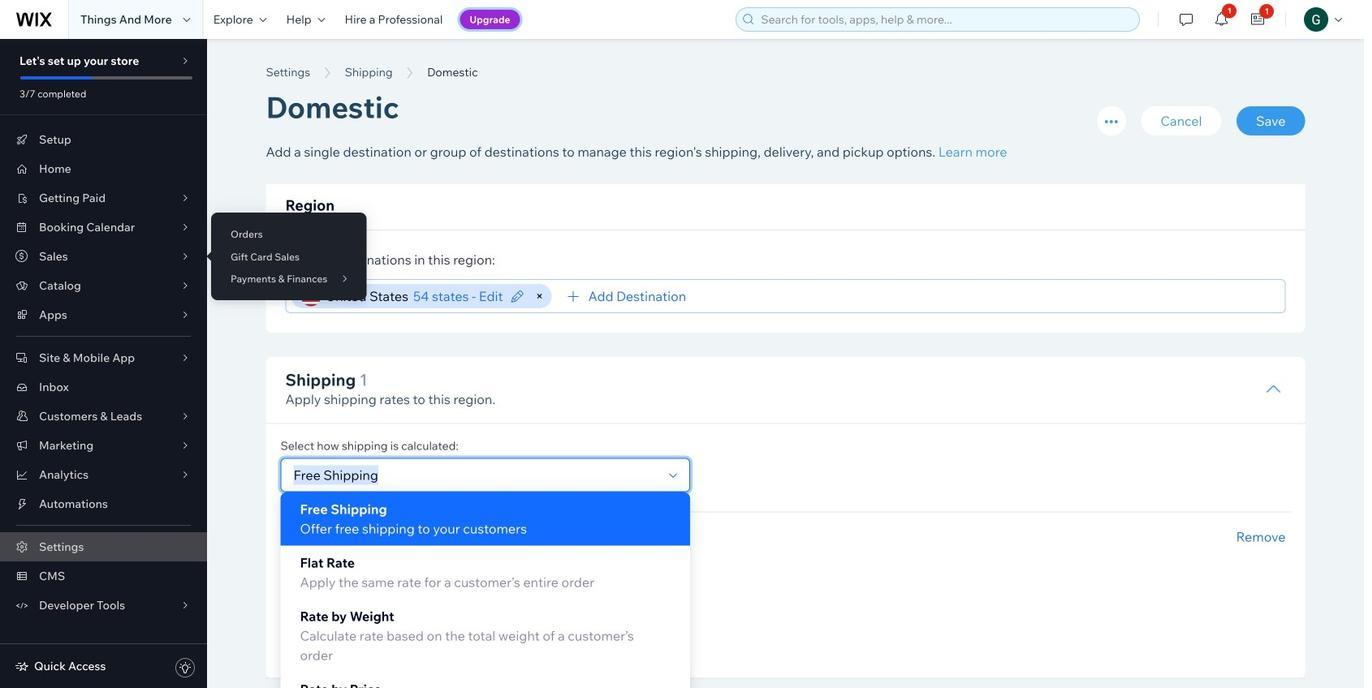 Task type: locate. For each thing, give the bounding box(es) containing it.
None field
[[691, 280, 1278, 313], [289, 459, 662, 492], [691, 280, 1278, 313], [289, 459, 662, 492]]

arrow up outline image
[[1265, 381, 1282, 398]]

0 field
[[547, 616, 665, 643]]

list box
[[281, 492, 690, 689]]

sidebar element
[[0, 39, 207, 689]]

option
[[281, 492, 690, 546]]

Search for tools, apps, help & more... field
[[756, 8, 1134, 31]]



Task type: describe. For each thing, give the bounding box(es) containing it.
e.g., Standard Shipping field
[[291, 548, 584, 575]]

e.g., 3 - 5 business days field
[[291, 616, 503, 643]]



Task type: vqa. For each thing, say whether or not it's contained in the screenshot.
List Box
yes



